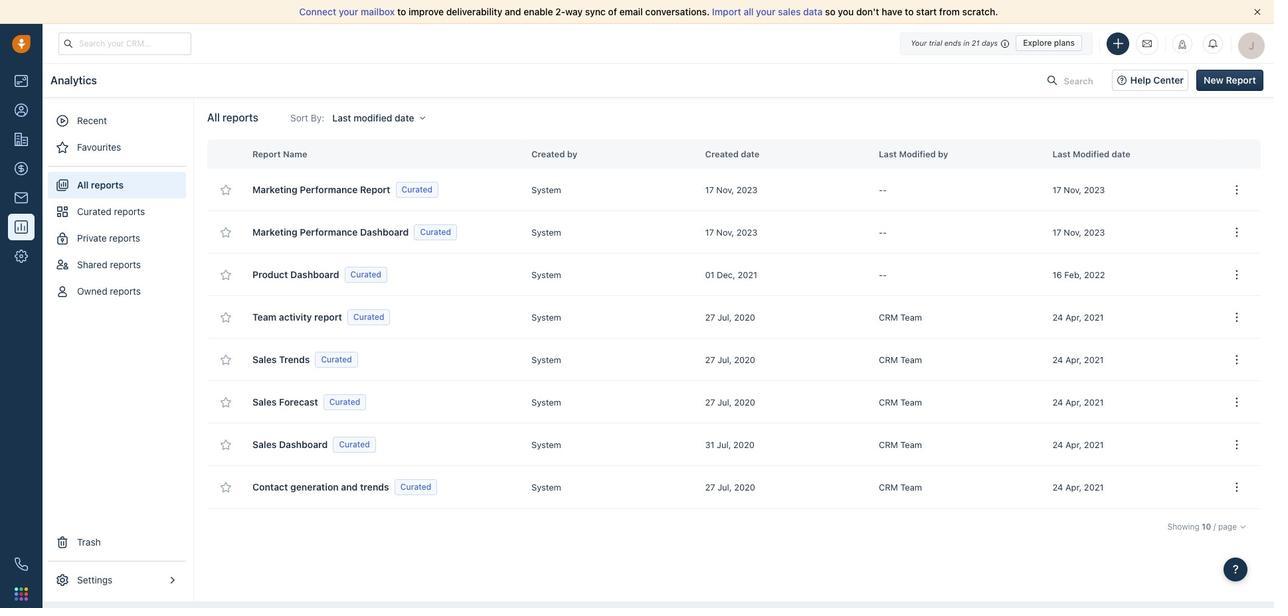 Task type: describe. For each thing, give the bounding box(es) containing it.
explore
[[1024, 38, 1052, 48]]

conversations.
[[646, 6, 710, 17]]

sales
[[778, 6, 801, 17]]

enable
[[524, 6, 553, 17]]

days
[[982, 39, 998, 47]]

your trial ends in 21 days
[[911, 39, 998, 47]]

close image
[[1255, 9, 1261, 15]]

connect your mailbox link
[[299, 6, 397, 17]]

explore plans link
[[1016, 35, 1083, 51]]

of
[[608, 6, 617, 17]]

start
[[917, 6, 937, 17]]

Search your CRM... text field
[[58, 32, 191, 55]]

1 your from the left
[[339, 6, 358, 17]]

your
[[911, 39, 927, 47]]

way
[[566, 6, 583, 17]]

have
[[882, 6, 903, 17]]

plans
[[1055, 38, 1075, 48]]

all
[[744, 6, 754, 17]]

don't
[[857, 6, 880, 17]]

phone element
[[8, 552, 35, 578]]

1 to from the left
[[397, 6, 406, 17]]

and
[[505, 6, 521, 17]]

ends
[[945, 39, 962, 47]]

in
[[964, 39, 970, 47]]

2 your from the left
[[756, 6, 776, 17]]

email
[[620, 6, 643, 17]]

you
[[838, 6, 854, 17]]

data
[[803, 6, 823, 17]]

explore plans
[[1024, 38, 1075, 48]]



Task type: vqa. For each thing, say whether or not it's contained in the screenshot.
leftmost to
yes



Task type: locate. For each thing, give the bounding box(es) containing it.
from
[[940, 6, 960, 17]]

phone image
[[15, 558, 28, 572]]

trial
[[929, 39, 943, 47]]

deliverability
[[446, 6, 503, 17]]

21
[[972, 39, 980, 47]]

import all your sales data link
[[712, 6, 825, 17]]

improve
[[409, 6, 444, 17]]

1 horizontal spatial to
[[905, 6, 914, 17]]

sync
[[585, 6, 606, 17]]

what's new image
[[1178, 40, 1188, 49]]

freshworks switcher image
[[15, 588, 28, 601]]

to
[[397, 6, 406, 17], [905, 6, 914, 17]]

0 horizontal spatial your
[[339, 6, 358, 17]]

scratch.
[[963, 6, 999, 17]]

your
[[339, 6, 358, 17], [756, 6, 776, 17]]

connect your mailbox to improve deliverability and enable 2-way sync of email conversations. import all your sales data so you don't have to start from scratch.
[[299, 6, 999, 17]]

2-
[[556, 6, 566, 17]]

import
[[712, 6, 742, 17]]

your left mailbox
[[339, 6, 358, 17]]

to left start
[[905, 6, 914, 17]]

your right all
[[756, 6, 776, 17]]

connect
[[299, 6, 336, 17]]

so
[[825, 6, 836, 17]]

2 to from the left
[[905, 6, 914, 17]]

mailbox
[[361, 6, 395, 17]]

1 horizontal spatial your
[[756, 6, 776, 17]]

0 horizontal spatial to
[[397, 6, 406, 17]]

send email image
[[1143, 38, 1152, 49]]

to right mailbox
[[397, 6, 406, 17]]



